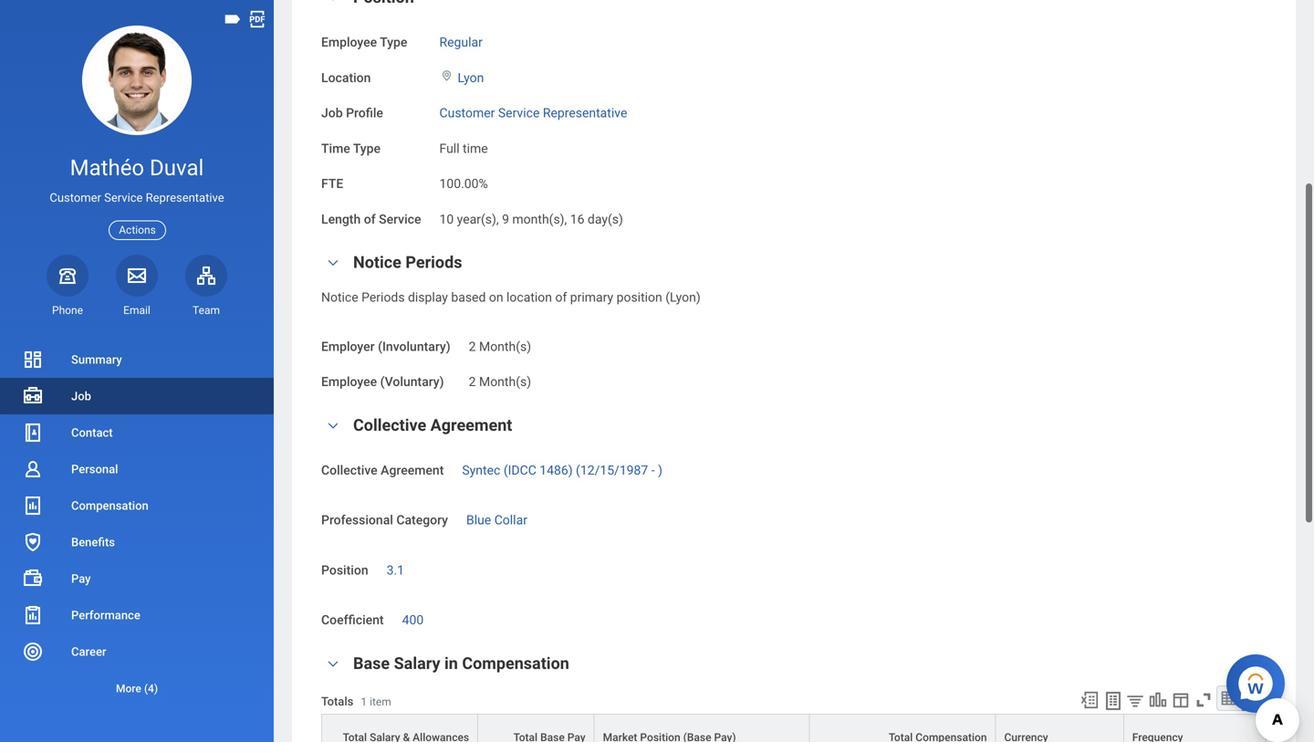 Task type: locate. For each thing, give the bounding box(es) containing it.
job left profile
[[321, 105, 343, 121]]

2 month(s) down employer (involuntary) element
[[469, 374, 531, 389]]

chevron down image down employee (voluntary)
[[322, 419, 344, 432]]

benefits image
[[22, 531, 44, 553]]

table image
[[1221, 689, 1239, 707]]

notice up the employer
[[321, 290, 359, 305]]

collective agreement up professional category
[[321, 463, 444, 478]]

(4)
[[144, 682, 158, 695]]

collective
[[353, 416, 427, 435], [321, 463, 378, 478]]

customer service representative inside navigation pane region
[[50, 191, 224, 205]]

length
[[321, 212, 361, 227]]

0 vertical spatial of
[[364, 212, 376, 227]]

1 horizontal spatial periods
[[406, 253, 462, 272]]

personal
[[71, 462, 118, 476]]

1 2 month(s) from the top
[[469, 339, 531, 354]]

of inside position group
[[364, 212, 376, 227]]

benefits
[[71, 535, 115, 549]]

customer up full time element
[[440, 105, 495, 121]]

0 horizontal spatial customer
[[50, 191, 101, 205]]

base salary in compensation
[[353, 654, 570, 673]]

1 vertical spatial notice
[[321, 290, 359, 305]]

month(s) inside 'employee (voluntary)' element
[[479, 374, 531, 389]]

0 vertical spatial agreement
[[431, 416, 513, 435]]

0 vertical spatial periods
[[406, 253, 462, 272]]

blue collar
[[467, 513, 528, 528]]

mathéo duval
[[70, 155, 204, 181]]

blue collar link
[[467, 509, 528, 528]]

1 horizontal spatial job
[[321, 105, 343, 121]]

category
[[397, 513, 448, 528]]

employee
[[321, 35, 377, 50], [321, 374, 377, 389]]

1 vertical spatial compensation
[[462, 654, 570, 673]]

toolbar inside base salary in compensation group
[[1072, 686, 1267, 714]]

employee up location
[[321, 35, 377, 50]]

employer
[[321, 339, 375, 354]]

of right length
[[364, 212, 376, 227]]

professional
[[321, 513, 393, 528]]

month(s) inside employer (involuntary) element
[[479, 339, 531, 354]]

2 employee from the top
[[321, 374, 377, 389]]

1 vertical spatial 2 month(s)
[[469, 374, 531, 389]]

1 2 from the top
[[469, 339, 476, 354]]

2 inside employer (involuntary) element
[[469, 339, 476, 354]]

0 vertical spatial 2 month(s)
[[469, 339, 531, 354]]

in
[[445, 654, 458, 673]]

0 vertical spatial job
[[321, 105, 343, 121]]

position group
[[321, 0, 1267, 229]]

job up contact
[[71, 389, 91, 403]]

0 vertical spatial notice
[[353, 253, 402, 272]]

periods up display
[[406, 253, 462, 272]]

0 horizontal spatial representative
[[146, 191, 224, 205]]

0 horizontal spatial job
[[71, 389, 91, 403]]

collective up professional at bottom left
[[321, 463, 378, 478]]

1 chevron down image from the top
[[322, 257, 344, 269]]

agreement up syntec
[[431, 416, 513, 435]]

employee for employee (voluntary)
[[321, 374, 377, 389]]

1 vertical spatial representative
[[146, 191, 224, 205]]

regular
[[440, 35, 483, 50]]

1 vertical spatial 2
[[469, 374, 476, 389]]

agreement down the collective agreement button
[[381, 463, 444, 478]]

compensation down personal
[[71, 499, 149, 513]]

compensation right the in
[[462, 654, 570, 673]]

export to worksheets image
[[1103, 690, 1125, 712]]

pay link
[[0, 561, 274, 597]]

chevron down image for notice periods
[[322, 257, 344, 269]]

job image
[[22, 385, 44, 407]]

2 down employer (involuntary) element
[[469, 374, 476, 389]]

0 vertical spatial representative
[[543, 105, 628, 121]]

(voluntary)
[[380, 374, 444, 389]]

representative inside position group
[[543, 105, 628, 121]]

0 vertical spatial employee
[[321, 35, 377, 50]]

customer service representative up time
[[440, 105, 628, 121]]

employee type
[[321, 35, 408, 50]]

email mathéo duval element
[[116, 303, 158, 318]]

1 horizontal spatial service
[[379, 212, 421, 227]]

1 vertical spatial of
[[556, 290, 567, 305]]

periods down notice periods button
[[362, 290, 405, 305]]

1 vertical spatial chevron down image
[[322, 658, 344, 671]]

collar
[[495, 513, 528, 528]]

more
[[116, 682, 141, 695]]

2 month(s) for employer (involuntary)
[[469, 339, 531, 354]]

job link
[[0, 378, 274, 415]]

1 horizontal spatial customer
[[440, 105, 495, 121]]

type for time type
[[353, 141, 381, 156]]

2 chevron down image from the top
[[322, 419, 344, 432]]

periods
[[406, 253, 462, 272], [362, 290, 405, 305]]

toolbar
[[1072, 686, 1267, 714]]

(lyon)
[[666, 290, 701, 305]]

pay image
[[22, 568, 44, 590]]

profile
[[346, 105, 383, 121]]

1 horizontal spatial representative
[[543, 105, 628, 121]]

collective down employee (voluntary)
[[353, 416, 427, 435]]

month(s)
[[479, 339, 531, 354], [479, 374, 531, 389]]

chevron down image inside notice periods group
[[322, 257, 344, 269]]

0 horizontal spatial service
[[104, 191, 143, 205]]

1 vertical spatial chevron down image
[[322, 419, 344, 432]]

fullscreen image
[[1194, 690, 1214, 710]]

customer service representative down the mathéo duval
[[50, 191, 224, 205]]

customer inside position group
[[440, 105, 495, 121]]

phone mathéo duval element
[[47, 303, 89, 318]]

compensation
[[71, 499, 149, 513], [462, 654, 570, 673]]

notice
[[353, 253, 402, 272], [321, 290, 359, 305]]

collective agreement down (voluntary) at the bottom of the page
[[353, 416, 513, 435]]

length of service
[[321, 212, 421, 227]]

benefits link
[[0, 524, 274, 561]]

employer (involuntary) element
[[469, 328, 531, 355]]

0 horizontal spatial compensation
[[71, 499, 149, 513]]

1 vertical spatial employee
[[321, 374, 377, 389]]

totals 1 item
[[321, 695, 391, 709]]

employee (voluntary) element
[[469, 363, 531, 391]]

chevron down image for position group at the top
[[322, 0, 344, 4]]

primary
[[570, 290, 614, 305]]

0 vertical spatial chevron down image
[[322, 257, 344, 269]]

month(s) down employer (involuntary) element
[[479, 374, 531, 389]]

customer inside navigation pane region
[[50, 191, 101, 205]]

month(s),
[[513, 212, 567, 227]]

chevron down image inside position group
[[322, 0, 344, 4]]

notice for notice periods display based on location of primary position (lyon)
[[321, 290, 359, 305]]

team link
[[185, 255, 227, 318]]

job inside position group
[[321, 105, 343, 121]]

more (4) button
[[0, 670, 274, 707]]

0 vertical spatial type
[[380, 35, 408, 50]]

of left primary
[[556, 290, 567, 305]]

chevron down image for base salary in compensation group
[[322, 658, 344, 671]]

mail image
[[126, 265, 148, 286]]

month(s) up 'employee (voluntary)' element
[[479, 339, 531, 354]]

personal image
[[22, 458, 44, 480]]

0 horizontal spatial periods
[[362, 290, 405, 305]]

type right time
[[353, 141, 381, 156]]

1 vertical spatial customer service representative
[[50, 191, 224, 205]]

customer service representative
[[440, 105, 628, 121], [50, 191, 224, 205]]

chevron down image up totals
[[322, 658, 344, 671]]

0 vertical spatial chevron down image
[[322, 0, 344, 4]]

pay
[[71, 572, 91, 586]]

2 inside 'employee (voluntary)' element
[[469, 374, 476, 389]]

1 horizontal spatial customer service representative
[[440, 105, 628, 121]]

chevron down image down length
[[322, 257, 344, 269]]

0 vertical spatial service
[[498, 105, 540, 121]]

2 month(s)
[[469, 339, 531, 354], [469, 374, 531, 389]]

employee inside position group
[[321, 35, 377, 50]]

2
[[469, 339, 476, 354], [469, 374, 476, 389]]

400
[[402, 613, 424, 628]]

of
[[364, 212, 376, 227], [556, 290, 567, 305]]

collective agreement
[[353, 416, 513, 435], [321, 463, 444, 478]]

0 horizontal spatial customer service representative
[[50, 191, 224, 205]]

representative inside navigation pane region
[[146, 191, 224, 205]]

summary image
[[22, 349, 44, 371]]

1 vertical spatial collective
[[321, 463, 378, 478]]

employee down the employer
[[321, 374, 377, 389]]

chevron down image inside the collective agreement group
[[322, 419, 344, 432]]

fte
[[321, 176, 344, 191]]

2 month(s) up 'employee (voluntary)' element
[[469, 339, 531, 354]]

job inside list
[[71, 389, 91, 403]]

0 vertical spatial customer
[[440, 105, 495, 121]]

chevron down image
[[322, 0, 344, 4], [322, 658, 344, 671]]

2 for (voluntary)
[[469, 374, 476, 389]]

1 vertical spatial periods
[[362, 290, 405, 305]]

compensation link
[[0, 488, 274, 524]]

0 horizontal spatial of
[[364, 212, 376, 227]]

type
[[380, 35, 408, 50], [353, 141, 381, 156]]

0 vertical spatial 2
[[469, 339, 476, 354]]

syntec (idcc 1486) (12/15/1987 - )
[[462, 463, 663, 478]]

customer down mathéo
[[50, 191, 101, 205]]

representative
[[543, 105, 628, 121], [146, 191, 224, 205]]

collective agreement button
[[353, 416, 513, 435]]

view printable version (pdf) image
[[247, 9, 268, 29]]

list
[[0, 341, 274, 707]]

0 vertical spatial compensation
[[71, 499, 149, 513]]

customer
[[440, 105, 495, 121], [50, 191, 101, 205]]

periods for notice periods display based on location of primary position (lyon)
[[362, 290, 405, 305]]

16
[[570, 212, 585, 227]]

2 up 'employee (voluntary)' element
[[469, 339, 476, 354]]

-
[[652, 463, 655, 478]]

based
[[451, 290, 486, 305]]

duval
[[150, 155, 204, 181]]

employee inside notice periods group
[[321, 374, 377, 389]]

0 vertical spatial month(s)
[[479, 339, 531, 354]]

notice periods group
[[321, 251, 1267, 392]]

type left 'regular'
[[380, 35, 408, 50]]

0 vertical spatial collective
[[353, 416, 427, 435]]

service inside navigation pane region
[[104, 191, 143, 205]]

1 chevron down image from the top
[[322, 0, 344, 4]]

row
[[321, 714, 1267, 742]]

syntec
[[462, 463, 501, 478]]

(involuntary)
[[378, 339, 451, 354]]

1 horizontal spatial of
[[556, 290, 567, 305]]

1 vertical spatial month(s)
[[479, 374, 531, 389]]

agreement
[[431, 416, 513, 435], [381, 463, 444, 478]]

2 chevron down image from the top
[[322, 658, 344, 671]]

1 vertical spatial type
[[353, 141, 381, 156]]

employee for employee type
[[321, 35, 377, 50]]

notice periods
[[353, 253, 462, 272]]

full time element
[[440, 137, 488, 156]]

1 vertical spatial customer
[[50, 191, 101, 205]]

1 vertical spatial agreement
[[381, 463, 444, 478]]

time
[[463, 141, 488, 156]]

2 2 month(s) from the top
[[469, 374, 531, 389]]

2 horizontal spatial service
[[498, 105, 540, 121]]

chevron down image up employee type
[[322, 0, 344, 4]]

of inside notice periods group
[[556, 290, 567, 305]]

notice down length of service
[[353, 253, 402, 272]]

1 vertical spatial job
[[71, 389, 91, 403]]

1 employee from the top
[[321, 35, 377, 50]]

2 2 from the top
[[469, 374, 476, 389]]

contact image
[[22, 422, 44, 444]]

chevron down image
[[322, 257, 344, 269], [322, 419, 344, 432]]

month(s) for (involuntary)
[[479, 339, 531, 354]]

1 month(s) from the top
[[479, 339, 531, 354]]

10
[[440, 212, 454, 227]]

1 vertical spatial service
[[104, 191, 143, 205]]

blue
[[467, 513, 491, 528]]

1 horizontal spatial compensation
[[462, 654, 570, 673]]

0 vertical spatial customer service representative
[[440, 105, 628, 121]]

2 month(s) from the top
[[479, 374, 531, 389]]



Task type: describe. For each thing, give the bounding box(es) containing it.
compensation image
[[22, 495, 44, 517]]

periods for notice periods
[[406, 253, 462, 272]]

1
[[361, 696, 367, 709]]

)
[[658, 463, 663, 478]]

position
[[321, 563, 369, 578]]

team mathéo duval element
[[185, 303, 227, 318]]

syntec (idcc 1486) (12/15/1987 - ) link
[[462, 459, 663, 478]]

career link
[[0, 634, 274, 670]]

performance image
[[22, 604, 44, 626]]

contact
[[71, 426, 113, 440]]

full time
[[440, 141, 488, 156]]

job for job profile
[[321, 105, 343, 121]]

compensation inside group
[[462, 654, 570, 673]]

base salary in compensation button
[[353, 654, 570, 673]]

list containing summary
[[0, 341, 274, 707]]

full
[[440, 141, 460, 156]]

time type
[[321, 141, 381, 156]]

2 for (involuntary)
[[469, 339, 476, 354]]

location image
[[440, 69, 454, 82]]

fte element
[[440, 165, 488, 192]]

collective agreement group
[[321, 413, 1267, 630]]

actions button
[[109, 221, 166, 240]]

phone button
[[47, 255, 89, 318]]

compensation inside 'link'
[[71, 499, 149, 513]]

400 link
[[402, 609, 424, 628]]

more (4) button
[[0, 678, 274, 700]]

professional category
[[321, 513, 448, 528]]

more (4)
[[116, 682, 158, 695]]

9
[[502, 212, 509, 227]]

performance link
[[0, 597, 274, 634]]

day(s)
[[588, 212, 623, 227]]

100.00%
[[440, 176, 488, 191]]

click to view/edit grid preferences image
[[1171, 690, 1192, 710]]

email
[[123, 304, 151, 317]]

personal link
[[0, 451, 274, 488]]

10 year(s), 9 month(s), 16 day(s)
[[440, 212, 623, 227]]

lyon link
[[458, 66, 484, 85]]

notice periods display based on location of primary position (lyon)
[[321, 290, 701, 305]]

(12/15/1987
[[576, 463, 649, 478]]

year(s),
[[457, 212, 499, 227]]

(idcc
[[504, 463, 537, 478]]

contact link
[[0, 415, 274, 451]]

employer (involuntary)
[[321, 339, 451, 354]]

notice periods button
[[353, 253, 462, 272]]

1486)
[[540, 463, 573, 478]]

customer service representative inside position group
[[440, 105, 628, 121]]

view team image
[[195, 265, 217, 286]]

base salary in compensation group
[[321, 652, 1267, 742]]

lyon
[[458, 70, 484, 85]]

tag image
[[223, 9, 243, 29]]

coefficient
[[321, 613, 384, 628]]

customer service representative link
[[440, 102, 628, 121]]

summary link
[[0, 341, 274, 378]]

0 vertical spatial collective agreement
[[353, 416, 513, 435]]

1 vertical spatial collective agreement
[[321, 463, 444, 478]]

export to excel image
[[1080, 690, 1100, 710]]

type for employee type
[[380, 35, 408, 50]]

2 month(s) for employee (voluntary)
[[469, 374, 531, 389]]

3.1 link
[[387, 559, 405, 578]]

display
[[408, 290, 448, 305]]

location
[[507, 290, 552, 305]]

employee (voluntary)
[[321, 374, 444, 389]]

totals
[[321, 695, 354, 709]]

select to filter grid data image
[[1126, 691, 1146, 710]]

length of service element
[[440, 201, 623, 228]]

location
[[321, 70, 371, 85]]

career image
[[22, 641, 44, 663]]

position
[[617, 290, 663, 305]]

team
[[193, 304, 220, 317]]

career
[[71, 645, 106, 659]]

month(s) for (voluntary)
[[479, 374, 531, 389]]

email button
[[116, 255, 158, 318]]

job for job
[[71, 389, 91, 403]]

navigation pane region
[[0, 0, 274, 742]]

phone
[[52, 304, 83, 317]]

base
[[353, 654, 390, 673]]

job profile
[[321, 105, 383, 121]]

view worker - expand/collapse chart image
[[1149, 690, 1169, 710]]

mathéo
[[70, 155, 144, 181]]

chevron down image for collective agreement
[[322, 419, 344, 432]]

regular link
[[440, 31, 483, 50]]

item
[[370, 696, 391, 709]]

3.1
[[387, 563, 405, 578]]

expand table image
[[1245, 689, 1264, 707]]

phone image
[[55, 265, 80, 286]]

2 vertical spatial service
[[379, 212, 421, 227]]

performance
[[71, 609, 140, 622]]

salary
[[394, 654, 441, 673]]

actions
[[119, 224, 156, 237]]

notice for notice periods
[[353, 253, 402, 272]]

time
[[321, 141, 350, 156]]

summary
[[71, 353, 122, 367]]

on
[[489, 290, 504, 305]]



Task type: vqa. For each thing, say whether or not it's contained in the screenshot.


